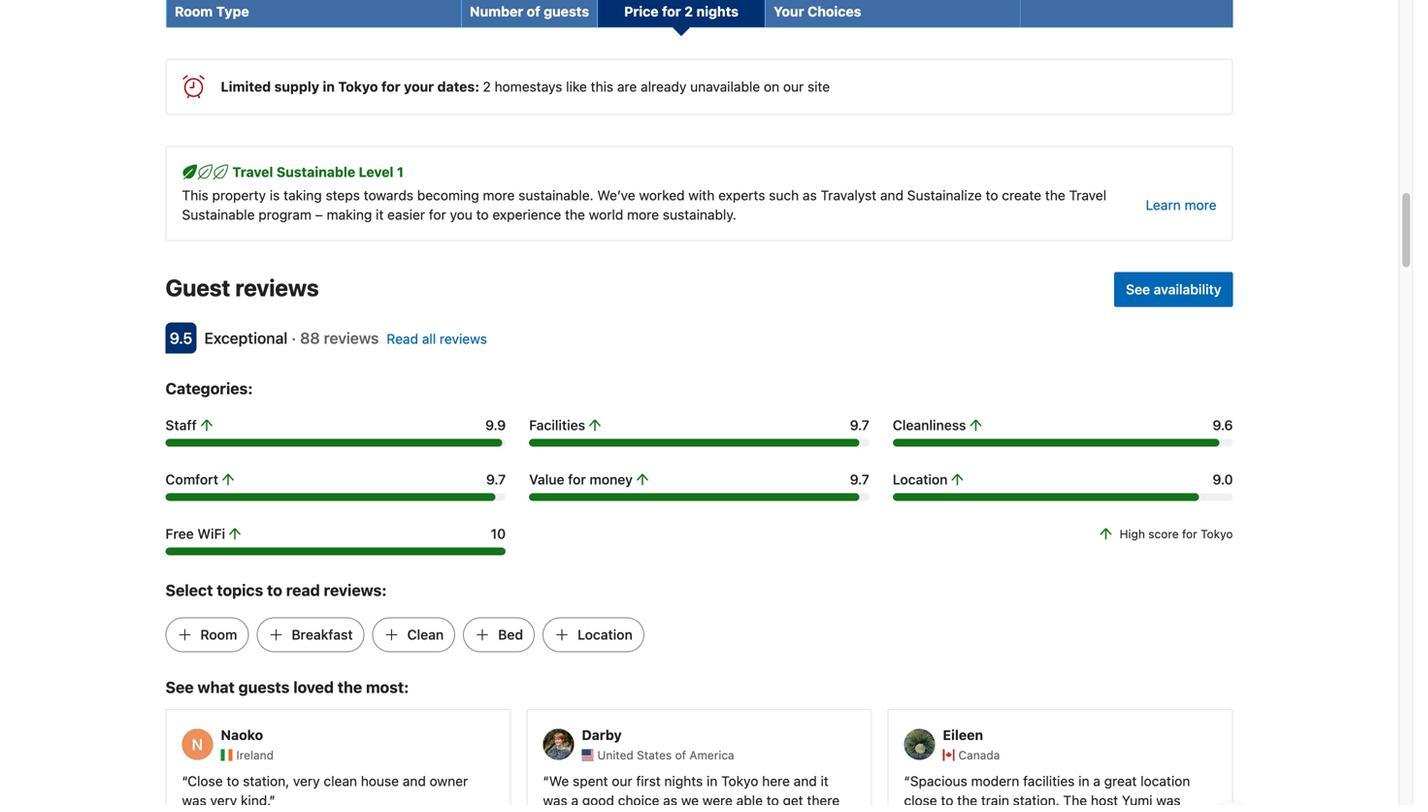 Task type: locate. For each thing, give the bounding box(es) containing it.
room down the 'topics'
[[200, 627, 237, 643]]

nights
[[696, 3, 739, 19]]

for down becoming
[[429, 207, 446, 223]]

more right learn
[[1185, 197, 1217, 213]]

of right number
[[527, 3, 540, 19]]

of
[[527, 3, 540, 19], [675, 749, 686, 762]]

a
[[1093, 773, 1101, 789]]

1 horizontal spatial in
[[1078, 773, 1089, 789]]

in right supply
[[323, 78, 335, 94]]

1
[[397, 164, 404, 180]]

the down sustainable.
[[565, 207, 585, 223]]

number of guests
[[470, 3, 589, 19]]

like
[[566, 78, 587, 94]]

0 horizontal spatial of
[[527, 3, 540, 19]]

united states of america image
[[582, 750, 593, 761]]

1 horizontal spatial "
[[543, 773, 549, 789]]

0 vertical spatial tokyo
[[338, 78, 378, 94]]

exceptional · 88 reviews
[[204, 329, 379, 347]]

1 horizontal spatial guests
[[544, 3, 589, 19]]

9.9
[[485, 417, 506, 433]]

1 horizontal spatial tokyo
[[1201, 527, 1233, 541]]

2 horizontal spatial more
[[1185, 197, 1217, 213]]

room type
[[175, 3, 249, 19]]

see inside see availability 'button'
[[1126, 281, 1150, 297]]

reviews right the 88
[[324, 329, 379, 347]]

1 vertical spatial room
[[200, 627, 237, 643]]

on
[[764, 78, 779, 94]]

tokyo left the your
[[338, 78, 378, 94]]

guests for of
[[544, 3, 589, 19]]

9.7 for value for money
[[850, 472, 869, 488]]

sustainable inside 'this property is taking steps towards becoming more sustainable. we've worked with experts such as travalyst and sustainalize to create the travel sustainable program – making it easier for you to experience the world more sustainably.'
[[182, 207, 255, 223]]

2 left the nights
[[684, 3, 693, 19]]

room left type
[[175, 3, 213, 19]]

1 vertical spatial see
[[165, 678, 194, 697]]

" for "
[[543, 773, 549, 789]]

staff 9.9 meter
[[165, 439, 506, 447]]

3 " from the left
[[904, 773, 910, 789]]

to down spacious
[[941, 793, 954, 806]]

1 vertical spatial 2
[[483, 78, 491, 94]]

in
[[323, 78, 335, 94], [1078, 773, 1089, 789]]

more down worked
[[627, 207, 659, 223]]

0 vertical spatial travel
[[232, 164, 273, 180]]

0 vertical spatial location
[[893, 472, 948, 488]]

value for money
[[529, 472, 633, 488]]

sustainable down property at top
[[182, 207, 255, 223]]

1 horizontal spatial very
[[293, 773, 320, 789]]

see left availability
[[1126, 281, 1150, 297]]

1 vertical spatial sustainable
[[182, 207, 255, 223]]

making
[[327, 207, 372, 223]]

location 9.0 meter
[[893, 493, 1233, 501]]

1 vertical spatial location
[[578, 627, 633, 643]]

0 horizontal spatial tokyo
[[338, 78, 378, 94]]

1 " from the left
[[182, 773, 188, 789]]

0 vertical spatial in
[[323, 78, 335, 94]]

towards
[[364, 187, 413, 203]]

your choices
[[774, 3, 861, 19]]

what
[[197, 678, 235, 697]]

station.
[[1013, 793, 1060, 806]]

0 vertical spatial room
[[175, 3, 213, 19]]

reviews up exceptional · 88 reviews
[[235, 274, 319, 301]]

guests
[[544, 3, 589, 19], [238, 678, 290, 697]]

value for money 9.7 meter
[[529, 493, 869, 501]]

for
[[662, 3, 681, 19], [381, 78, 401, 94], [429, 207, 446, 223], [568, 472, 586, 488], [1182, 527, 1197, 541]]

such
[[769, 187, 799, 203]]

1 horizontal spatial see
[[1126, 281, 1150, 297]]

"
[[182, 773, 188, 789], [543, 773, 549, 789], [904, 773, 910, 789]]

in left a
[[1078, 773, 1089, 789]]

yumi
[[1122, 793, 1153, 806]]

travel right create
[[1069, 187, 1107, 203]]

room for room
[[200, 627, 237, 643]]

and right house at the bottom
[[403, 773, 426, 789]]

sustainalize
[[907, 187, 982, 203]]

1 horizontal spatial and
[[880, 187, 904, 203]]

of right states
[[675, 749, 686, 762]]

clean
[[407, 627, 444, 643]]

location right bed
[[578, 627, 633, 643]]

" for " close to station, very clean house and owner was very kind.
[[182, 773, 188, 789]]

is
[[270, 187, 280, 203]]

1 vertical spatial and
[[403, 773, 426, 789]]

0 horizontal spatial "
[[182, 773, 188, 789]]

9.7 for facilities
[[850, 417, 869, 433]]

9.0
[[1213, 472, 1233, 488]]

type
[[216, 3, 249, 19]]

tokyo for for
[[1201, 527, 1233, 541]]

guests right number
[[544, 3, 589, 19]]

guests right the what
[[238, 678, 290, 697]]

very left clean
[[293, 773, 320, 789]]

cleanliness
[[893, 417, 966, 433]]

0 horizontal spatial in
[[323, 78, 335, 94]]

ireland image
[[221, 750, 232, 761]]

0 vertical spatial see
[[1126, 281, 1150, 297]]

are
[[617, 78, 637, 94]]

and
[[880, 187, 904, 203], [403, 773, 426, 789]]

your
[[404, 78, 434, 94]]

1 horizontal spatial location
[[893, 472, 948, 488]]

0 horizontal spatial and
[[403, 773, 426, 789]]

1 horizontal spatial of
[[675, 749, 686, 762]]

value
[[529, 472, 564, 488]]

united
[[597, 749, 634, 762]]

sustainable up taking
[[277, 164, 355, 180]]

1 horizontal spatial 2
[[684, 3, 693, 19]]

review categories element
[[165, 377, 253, 400]]

sustainably.
[[663, 207, 736, 223]]

select
[[165, 581, 213, 600]]

2 horizontal spatial "
[[904, 773, 910, 789]]

eileen
[[943, 727, 983, 743]]

guest
[[165, 274, 230, 301]]

" inside " spacious modern facilities in a great location close to the train station. the host yumi wa
[[904, 773, 910, 789]]

choices
[[808, 3, 861, 19]]

free wifi
[[165, 526, 225, 542]]

comfort
[[165, 472, 218, 488]]

location down cleanliness
[[893, 472, 948, 488]]

price for 2 nights
[[624, 3, 739, 19]]

very
[[293, 773, 320, 789], [210, 793, 237, 806]]

to left create
[[986, 187, 998, 203]]

1 vertical spatial tokyo
[[1201, 527, 1233, 541]]

canada
[[958, 749, 1000, 762]]

more up experience in the left top of the page
[[483, 187, 515, 203]]

supply
[[274, 78, 319, 94]]

1 vertical spatial guests
[[238, 678, 290, 697]]

free
[[165, 526, 194, 542]]

travel sustainable level 1
[[232, 164, 404, 180]]

categories:
[[165, 379, 253, 398]]

1 vertical spatial in
[[1078, 773, 1089, 789]]

0 vertical spatial and
[[880, 187, 904, 203]]

0 vertical spatial very
[[293, 773, 320, 789]]

1 horizontal spatial travel
[[1069, 187, 1107, 203]]

0 horizontal spatial 2
[[483, 78, 491, 94]]

and right "travalyst"
[[880, 187, 904, 203]]

free wifi 10 meter
[[165, 548, 506, 555]]

price
[[624, 3, 659, 19]]

the left train
[[957, 793, 977, 806]]

2
[[684, 3, 693, 19], [483, 78, 491, 94]]

location
[[893, 472, 948, 488], [578, 627, 633, 643]]

this is a carousel with rotating slides. it displays featured reviews of the property. use the next and previous buttons to navigate. region
[[150, 702, 1249, 806]]

learn more button
[[1146, 195, 1217, 215]]

0 horizontal spatial travel
[[232, 164, 273, 180]]

facilities
[[529, 417, 585, 433]]

see availability
[[1126, 281, 1221, 297]]

for right score
[[1182, 527, 1197, 541]]

with
[[688, 187, 715, 203]]

tokyo for in
[[338, 78, 378, 94]]

1 horizontal spatial sustainable
[[277, 164, 355, 180]]

travel up property at top
[[232, 164, 273, 180]]

1 vertical spatial travel
[[1069, 187, 1107, 203]]

program
[[258, 207, 311, 223]]

this
[[182, 187, 208, 203]]

0 horizontal spatial guests
[[238, 678, 290, 697]]

more
[[483, 187, 515, 203], [1185, 197, 1217, 213], [627, 207, 659, 223]]

2 horizontal spatial reviews
[[440, 331, 487, 347]]

very down close
[[210, 793, 237, 806]]

room
[[175, 3, 213, 19], [200, 627, 237, 643]]

" spacious modern facilities in a great location close to the train station. the host yumi wa
[[904, 773, 1190, 806]]

0 horizontal spatial more
[[483, 187, 515, 203]]

states
[[637, 749, 672, 762]]

tokyo right score
[[1201, 527, 1233, 541]]

to
[[986, 187, 998, 203], [476, 207, 489, 223], [267, 581, 282, 600], [227, 773, 239, 789], [941, 793, 954, 806]]

0 horizontal spatial very
[[210, 793, 237, 806]]

to down ireland image
[[227, 773, 239, 789]]

our
[[783, 78, 804, 94]]

steps
[[326, 187, 360, 203]]

location
[[1141, 773, 1190, 789]]

2 " from the left
[[543, 773, 549, 789]]

owner
[[430, 773, 468, 789]]

reviews right all
[[440, 331, 487, 347]]

for left the your
[[381, 78, 401, 94]]

naoko
[[221, 727, 263, 743]]

sustainable
[[277, 164, 355, 180], [182, 207, 255, 223]]

see what guests loved the most:
[[165, 678, 409, 697]]

0 vertical spatial guests
[[544, 3, 589, 19]]

scored 9.5 element
[[165, 323, 197, 354]]

0 horizontal spatial see
[[165, 678, 194, 697]]

site
[[808, 78, 830, 94]]

2 right dates:
[[483, 78, 491, 94]]

world
[[589, 207, 623, 223]]

0 horizontal spatial sustainable
[[182, 207, 255, 223]]

exceptional
[[204, 329, 288, 347]]

1 vertical spatial of
[[675, 749, 686, 762]]

see left the what
[[165, 678, 194, 697]]

" inside " close to station, very clean house and owner was very kind.
[[182, 773, 188, 789]]

the
[[1045, 187, 1065, 203], [565, 207, 585, 223], [338, 678, 362, 697], [957, 793, 977, 806]]



Task type: describe. For each thing, give the bounding box(es) containing it.
train
[[981, 793, 1009, 806]]

0 vertical spatial of
[[527, 3, 540, 19]]

read all reviews
[[387, 331, 487, 347]]

of inside region
[[675, 749, 686, 762]]

1 horizontal spatial reviews
[[324, 329, 379, 347]]

the inside " spacious modern facilities in a great location close to the train station. the host yumi wa
[[957, 793, 977, 806]]

bed
[[498, 627, 523, 643]]

learn
[[1146, 197, 1181, 213]]

unavailable
[[690, 78, 760, 94]]

easier
[[387, 207, 425, 223]]

9.7 for comfort
[[486, 472, 506, 488]]

number
[[470, 3, 523, 19]]

0 vertical spatial 2
[[684, 3, 693, 19]]

already
[[641, 78, 687, 94]]

for right value
[[568, 472, 586, 488]]

experts
[[718, 187, 765, 203]]

0 horizontal spatial reviews
[[235, 274, 319, 301]]

comfort 9.7 meter
[[165, 493, 506, 501]]

this property is taking steps towards becoming more sustainable. we've worked with experts such as travalyst and sustainalize to create the travel sustainable program – making it easier for you to experience the world more sustainably.
[[182, 187, 1107, 223]]

limited
[[221, 78, 271, 94]]

see for see what guests loved the most:
[[165, 678, 194, 697]]

more inside button
[[1185, 197, 1217, 213]]

the right loved
[[338, 678, 362, 697]]

sustainable.
[[518, 187, 594, 203]]

was
[[182, 793, 206, 806]]

read
[[286, 581, 320, 600]]

modern
[[971, 773, 1019, 789]]

guest reviews
[[165, 274, 319, 301]]

for inside 'this property is taking steps towards becoming more sustainable. we've worked with experts such as travalyst and sustainalize to create the travel sustainable program – making it easier for you to experience the world more sustainably.'
[[429, 207, 446, 223]]

kind.
[[241, 793, 269, 806]]

house
[[361, 773, 399, 789]]

wifi
[[197, 526, 225, 542]]

to right you at left top
[[476, 207, 489, 223]]

property
[[212, 187, 266, 203]]

select topics to read reviews:
[[165, 581, 387, 600]]

great
[[1104, 773, 1137, 789]]

for right price
[[662, 3, 681, 19]]

and inside " close to station, very clean house and owner was very kind.
[[403, 773, 426, 789]]

room for room type
[[175, 3, 213, 19]]

worked
[[639, 187, 685, 203]]

becoming
[[417, 187, 479, 203]]

ireland
[[236, 749, 274, 762]]

all
[[422, 331, 436, 347]]

to inside " close to station, very clean house and owner was very kind.
[[227, 773, 239, 789]]

dates:
[[437, 78, 479, 94]]

read
[[387, 331, 418, 347]]

clean
[[324, 773, 357, 789]]

in inside " spacious modern facilities in a great location close to the train station. the host yumi wa
[[1078, 773, 1089, 789]]

availability
[[1154, 281, 1221, 297]]

see for see availability
[[1126, 281, 1150, 297]]

create
[[1002, 187, 1042, 203]]

it
[[376, 207, 384, 223]]

united states of america
[[597, 749, 734, 762]]

" close to station, very clean house and owner was very kind.
[[182, 773, 468, 806]]

guest reviews element
[[165, 272, 1107, 303]]

darby
[[582, 727, 622, 743]]

to inside " spacious modern facilities in a great location close to the train station. the host yumi wa
[[941, 793, 954, 806]]

host
[[1091, 793, 1118, 806]]

high
[[1120, 527, 1145, 541]]

rated exceptional element
[[204, 329, 288, 347]]

canada image
[[943, 750, 955, 761]]

score
[[1148, 527, 1179, 541]]

1 vertical spatial very
[[210, 793, 237, 806]]

9.5
[[170, 329, 192, 347]]

" for " spacious modern facilities in a great location close to the train station. the host yumi wa
[[904, 773, 910, 789]]

the
[[1063, 793, 1087, 806]]

cleanliness 9.6 meter
[[893, 439, 1233, 447]]

see availability button
[[1114, 272, 1233, 307]]

to left read
[[267, 581, 282, 600]]

homestays
[[495, 78, 562, 94]]

this
[[591, 78, 614, 94]]

most:
[[366, 678, 409, 697]]

and inside 'this property is taking steps towards becoming more sustainable. we've worked with experts such as travalyst and sustainalize to create the travel sustainable program – making it easier for you to experience the world more sustainably.'
[[880, 187, 904, 203]]

·
[[292, 329, 296, 347]]

facilities 9.7 meter
[[529, 439, 869, 447]]

your
[[774, 3, 804, 19]]

limited supply in tokyo for your dates: 2 homestays like this are already unavailable on our site
[[221, 78, 830, 94]]

–
[[315, 207, 323, 223]]

breakfast
[[292, 627, 353, 643]]

you
[[450, 207, 473, 223]]

88
[[300, 329, 320, 347]]

reviews:
[[324, 581, 387, 600]]

the right create
[[1045, 187, 1065, 203]]

money
[[590, 472, 633, 488]]

spacious
[[910, 773, 967, 789]]

level
[[359, 164, 394, 180]]

guests for what
[[238, 678, 290, 697]]

learn more
[[1146, 197, 1217, 213]]

1 horizontal spatial more
[[627, 207, 659, 223]]

loved
[[293, 678, 334, 697]]

staff
[[165, 417, 197, 433]]

0 vertical spatial sustainable
[[277, 164, 355, 180]]

10
[[491, 526, 506, 542]]

travalyst
[[821, 187, 877, 203]]

travel inside 'this property is taking steps towards becoming more sustainable. we've worked with experts such as travalyst and sustainalize to create the travel sustainable program – making it easier for you to experience the world more sustainably.'
[[1069, 187, 1107, 203]]

0 horizontal spatial location
[[578, 627, 633, 643]]

topics
[[217, 581, 263, 600]]

america
[[689, 749, 734, 762]]

experience
[[492, 207, 561, 223]]

9.6
[[1213, 417, 1233, 433]]



Task type: vqa. For each thing, say whether or not it's contained in the screenshot.
'becoming'
yes



